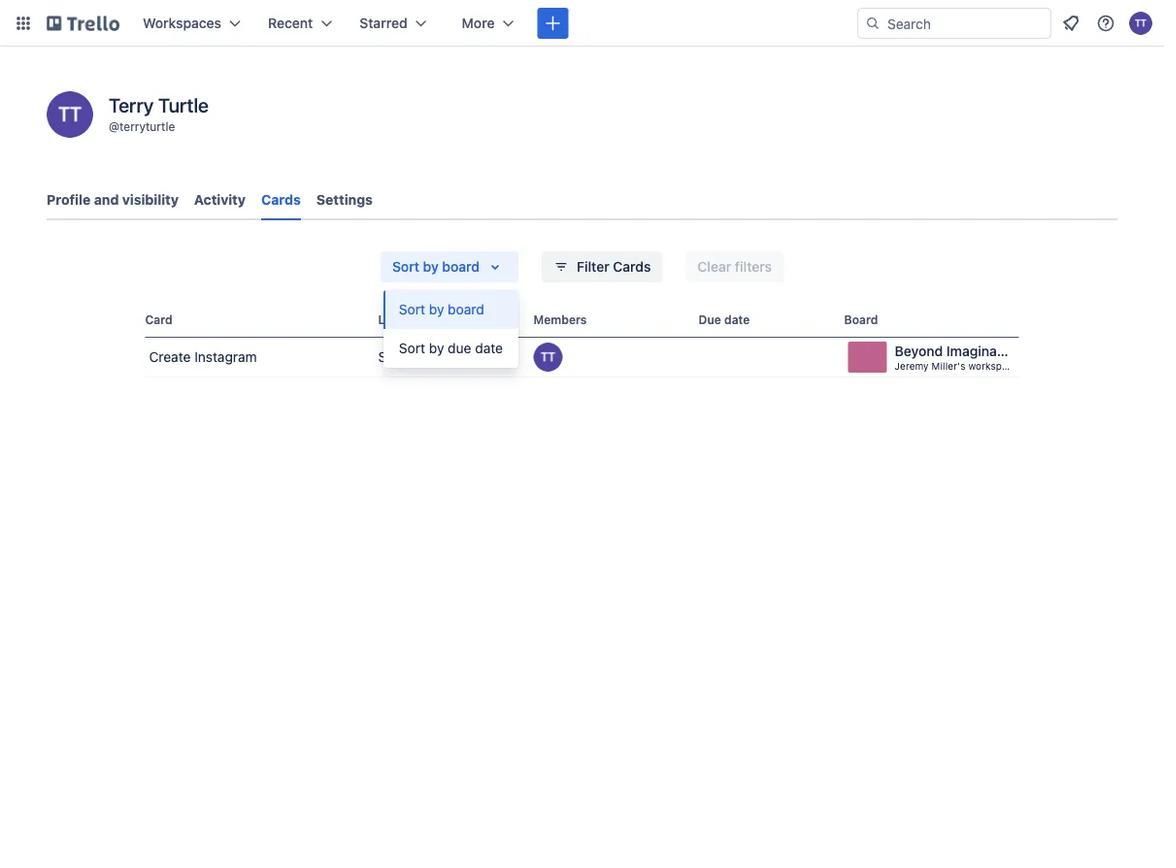 Task type: locate. For each thing, give the bounding box(es) containing it.
cards right the activity
[[261, 192, 301, 208]]

0 vertical spatial board
[[442, 259, 480, 275]]

menu containing sort by board
[[383, 290, 519, 368]]

sort up 'list'
[[392, 259, 419, 275]]

by inside sort by due date 'button'
[[429, 340, 444, 356]]

terry turtle @ terryturtle
[[109, 93, 209, 133]]

sort by due date
[[399, 340, 503, 356]]

by for sort by board button
[[429, 302, 444, 318]]

starred button
[[348, 8, 439, 39]]

members
[[534, 313, 587, 326]]

sort for sort by board popup button
[[392, 259, 419, 275]]

primary element
[[0, 0, 1164, 47]]

board up due
[[448, 302, 484, 318]]

0 horizontal spatial terry turtle (terryturtle) image
[[47, 91, 93, 138]]

0 vertical spatial sort by board
[[392, 259, 480, 275]]

1 vertical spatial cards
[[613, 259, 651, 275]]

sort up social media
[[399, 302, 425, 318]]

1 vertical spatial terry turtle (terryturtle) image
[[47, 91, 93, 138]]

1 vertical spatial board
[[448, 302, 484, 318]]

instagram
[[194, 349, 257, 365]]

settings
[[316, 192, 373, 208]]

0 vertical spatial sort
[[392, 259, 419, 275]]

terry turtle (terryturtle) image right open information menu icon
[[1129, 12, 1153, 35]]

cards link
[[261, 183, 301, 220]]

filter
[[577, 259, 610, 275]]

terry turtle (terryturtle) image down members
[[534, 343, 563, 372]]

terry turtle (terryturtle) image left @
[[47, 91, 93, 138]]

0 horizontal spatial cards
[[261, 192, 301, 208]]

sort by board
[[392, 259, 480, 275], [399, 302, 484, 318]]

sort by board inside popup button
[[392, 259, 480, 275]]

1 vertical spatial date
[[475, 340, 503, 356]]

1 vertical spatial sort
[[399, 302, 425, 318]]

terryturtle
[[119, 119, 175, 133]]

sort by board inside button
[[399, 302, 484, 318]]

back to home image
[[47, 8, 119, 39]]

2 vertical spatial sort
[[399, 340, 425, 356]]

menu
[[383, 290, 519, 368]]

1 horizontal spatial cards
[[613, 259, 651, 275]]

profile
[[47, 192, 91, 208]]

0 vertical spatial date
[[724, 313, 750, 326]]

media
[[420, 349, 458, 365]]

by left due
[[429, 340, 444, 356]]

board inside button
[[448, 302, 484, 318]]

imagination
[[947, 343, 1022, 359]]

0 vertical spatial by
[[423, 259, 439, 275]]

turtle
[[158, 93, 209, 116]]

open information menu image
[[1096, 14, 1116, 33]]

by up sort by due date
[[429, 302, 444, 318]]

by inside sort by board popup button
[[423, 259, 439, 275]]

2 vertical spatial by
[[429, 340, 444, 356]]

sort
[[392, 259, 419, 275], [399, 302, 425, 318], [399, 340, 425, 356]]

1 vertical spatial sort by board
[[399, 302, 484, 318]]

board for sort by board button
[[448, 302, 484, 318]]

by for sort by due date 'button'
[[429, 340, 444, 356]]

board for sort by board popup button
[[442, 259, 480, 275]]

recent button
[[256, 8, 344, 39]]

0 vertical spatial terry turtle (terryturtle) image
[[1129, 12, 1153, 35]]

workspaces button
[[131, 8, 253, 39]]

sort by board up sort by due date
[[399, 302, 484, 318]]

date
[[724, 313, 750, 326], [475, 340, 503, 356]]

starred
[[360, 15, 408, 31]]

0 horizontal spatial date
[[475, 340, 503, 356]]

board up sort by board button
[[442, 259, 480, 275]]

by up sort by board button
[[423, 259, 439, 275]]

sort for sort by board button
[[399, 302, 425, 318]]

0 vertical spatial cards
[[261, 192, 301, 208]]

sort inside popup button
[[392, 259, 419, 275]]

create instagram link
[[145, 338, 370, 377]]

1 vertical spatial by
[[429, 302, 444, 318]]

sort by board up sort by board button
[[392, 259, 480, 275]]

2 vertical spatial terry turtle (terryturtle) image
[[534, 343, 563, 372]]

sort by board for sort by board popup button
[[392, 259, 480, 275]]

board inside popup button
[[442, 259, 480, 275]]

create
[[149, 349, 191, 365]]

sort inside button
[[399, 302, 425, 318]]

terry turtle (terryturtle) image
[[1129, 12, 1153, 35], [47, 91, 93, 138], [534, 343, 563, 372]]

board
[[442, 259, 480, 275], [448, 302, 484, 318]]

clear filters button
[[686, 251, 784, 283]]

cards
[[261, 192, 301, 208], [613, 259, 651, 275]]

due date
[[699, 313, 750, 326]]

sort down 'list'
[[399, 340, 425, 356]]

due
[[448, 340, 471, 356]]

cards right filter
[[613, 259, 651, 275]]

by inside sort by board button
[[429, 302, 444, 318]]

filter cards button
[[542, 251, 663, 283]]

sort inside 'button'
[[399, 340, 425, 356]]

by
[[423, 259, 439, 275], [429, 302, 444, 318], [429, 340, 444, 356]]

1 horizontal spatial terry turtle (terryturtle) image
[[534, 343, 563, 372]]

activity
[[194, 192, 246, 208]]



Task type: vqa. For each thing, say whether or not it's contained in the screenshot.
by related to Sort by board popup button at left
yes



Task type: describe. For each thing, give the bounding box(es) containing it.
filter cards
[[577, 259, 651, 275]]

2 horizontal spatial terry turtle (terryturtle) image
[[1129, 12, 1153, 35]]

jeremy
[[895, 360, 929, 371]]

by for sort by board popup button
[[423, 259, 439, 275]]

beyond imagination jeremy miller's workspace
[[895, 343, 1022, 371]]

miller's
[[932, 360, 966, 371]]

recent
[[268, 15, 313, 31]]

profile and visibility link
[[47, 183, 179, 218]]

board
[[844, 313, 878, 326]]

and
[[94, 192, 119, 208]]

clear filters
[[698, 259, 772, 275]]

card
[[145, 313, 173, 326]]

1 horizontal spatial date
[[724, 313, 750, 326]]

activity link
[[194, 183, 246, 218]]

sort by board button
[[383, 290, 519, 329]]

sort for sort by due date 'button'
[[399, 340, 425, 356]]

due
[[699, 313, 721, 326]]

more button
[[450, 8, 526, 39]]

Search field
[[881, 9, 1051, 38]]

list
[[378, 313, 399, 326]]

profile and visibility
[[47, 192, 179, 208]]

create instagram
[[149, 349, 257, 365]]

beyond
[[895, 343, 943, 359]]

social
[[378, 349, 416, 365]]

more
[[462, 15, 495, 31]]

terry
[[109, 93, 154, 116]]

sort by board for sort by board button
[[399, 302, 484, 318]]

search image
[[865, 16, 881, 31]]

cards inside button
[[613, 259, 651, 275]]

workspace
[[969, 360, 1019, 371]]

workspaces
[[143, 15, 221, 31]]

filters
[[735, 259, 772, 275]]

social media
[[378, 349, 458, 365]]

sort by due date button
[[383, 329, 519, 368]]

@
[[109, 119, 119, 133]]

clear
[[698, 259, 731, 275]]

visibility
[[122, 192, 179, 208]]

sort by board button
[[381, 251, 519, 283]]

create board or workspace image
[[543, 14, 563, 33]]

settings link
[[316, 183, 373, 218]]

0 notifications image
[[1059, 12, 1083, 35]]

date inside 'button'
[[475, 340, 503, 356]]



